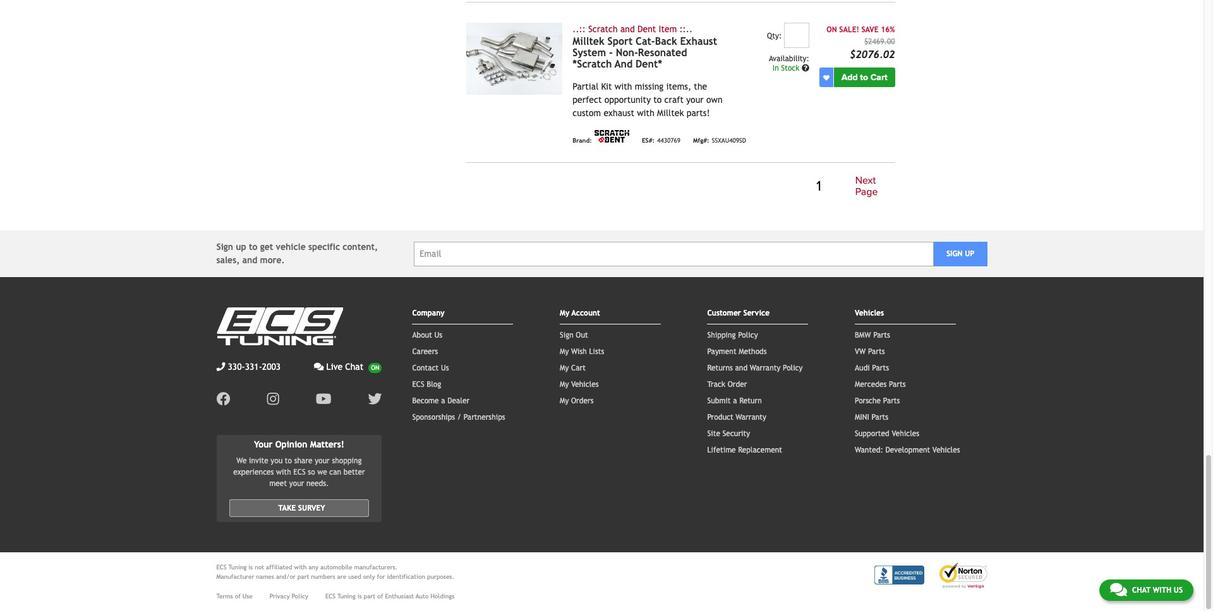 Task type: describe. For each thing, give the bounding box(es) containing it.
chat with us
[[1132, 586, 1183, 595]]

sign out
[[560, 331, 588, 340]]

mfg#:
[[693, 137, 710, 144]]

in stock
[[773, 64, 802, 73]]

us inside chat with us link
[[1174, 586, 1183, 595]]

policy for shipping policy
[[738, 331, 758, 340]]

add to wish list image
[[823, 74, 830, 81]]

sign up button
[[934, 242, 987, 267]]

my vehicles link
[[560, 381, 599, 390]]

to inside button
[[860, 72, 868, 83]]

2 vertical spatial your
[[289, 480, 304, 489]]

take survey
[[278, 504, 325, 513]]

survey
[[298, 504, 325, 513]]

us for contact us
[[441, 364, 449, 373]]

scratch
[[588, 24, 618, 34]]

on sale!                         save 16% $2469.00 $2076.02
[[827, 25, 895, 61]]

missing
[[635, 82, 664, 92]]

contact us
[[412, 364, 449, 373]]

ecs blog
[[412, 381, 441, 390]]

payment
[[707, 348, 737, 357]]

a for submit
[[733, 397, 737, 406]]

use
[[243, 594, 253, 600]]

account
[[572, 309, 600, 318]]

enthusiast auto holdings link
[[385, 592, 455, 602]]

items,
[[666, 82, 691, 92]]

audi parts
[[855, 364, 889, 373]]

experiences
[[233, 468, 274, 477]]

16%
[[881, 25, 895, 34]]

sign out link
[[560, 331, 588, 340]]

vehicle
[[276, 242, 306, 252]]

up for sign up
[[965, 250, 975, 259]]

and for returns and warranty policy
[[735, 364, 748, 373]]

affiliated
[[266, 564, 292, 571]]

bmw
[[855, 331, 871, 340]]

my wish lists
[[560, 348, 604, 357]]

enthusiast
[[385, 594, 414, 600]]

perfect
[[573, 95, 602, 105]]

better
[[344, 468, 365, 477]]

add to cart
[[842, 72, 888, 83]]

wanted:
[[855, 446, 883, 455]]

phone image
[[216, 363, 225, 372]]

my cart
[[560, 364, 586, 373]]

a for become
[[441, 397, 445, 406]]

to inside the we invite you to share your shopping experiences with ecs so we can better meet your needs.
[[285, 457, 292, 466]]

sale!
[[839, 25, 859, 34]]

-
[[609, 47, 613, 59]]

shopping
[[332, 457, 362, 466]]

invite
[[249, 457, 268, 466]]

chat inside live chat link
[[345, 362, 364, 372]]

mercedes
[[855, 381, 887, 390]]

to inside the sign up to get vehicle specific content, sales, and more.
[[249, 242, 258, 252]]

service
[[744, 309, 770, 318]]

shipping
[[707, 331, 736, 340]]

returns and warranty policy
[[707, 364, 803, 373]]

site security
[[707, 430, 750, 439]]

careers
[[412, 348, 438, 357]]

live chat
[[326, 362, 364, 372]]

my for my orders
[[560, 397, 569, 406]]

kit
[[601, 82, 612, 92]]

my orders link
[[560, 397, 594, 406]]

more.
[[260, 256, 285, 266]]

porsche parts link
[[855, 397, 900, 406]]

vw parts
[[855, 348, 885, 357]]

we
[[317, 468, 327, 477]]

sign for sign up to get vehicle specific content, sales, and more.
[[216, 242, 233, 252]]

development
[[886, 446, 930, 455]]

privacy
[[270, 594, 290, 600]]

careers link
[[412, 348, 438, 357]]

you
[[271, 457, 283, 466]]

1
[[817, 178, 821, 195]]

mfg#: ssxau409sd
[[693, 137, 746, 144]]

1 link
[[809, 177, 829, 197]]

back
[[655, 36, 677, 48]]

milltek inside the scratch and dent item milltek sport cat-back exhaust system - non-resonated *scratch and dent*
[[573, 36, 605, 48]]

2 of from the left
[[377, 594, 383, 600]]

us for about us
[[435, 331, 443, 340]]

payment methods link
[[707, 348, 767, 357]]

submit
[[707, 397, 731, 406]]

tuning for part
[[337, 594, 356, 600]]

part inside ecs tuning is not affiliated with any automobile manufacturers. manufacturer names and/or part numbers are used only for identification purposes.
[[297, 574, 309, 581]]

0 vertical spatial warranty
[[750, 364, 781, 373]]

sponsorships
[[412, 414, 455, 422]]

partnerships
[[464, 414, 505, 422]]

policy for privacy policy
[[292, 594, 308, 600]]

mercedes parts link
[[855, 381, 906, 390]]

live chat link
[[314, 361, 382, 374]]

parts for mini parts
[[872, 414, 889, 422]]

contact us link
[[412, 364, 449, 373]]

availability:
[[769, 54, 810, 63]]

security
[[723, 430, 750, 439]]

comments image for live
[[314, 363, 324, 372]]

vehicles up wanted: development vehicles link
[[892, 430, 920, 439]]

content,
[[343, 242, 378, 252]]

privacy policy
[[270, 594, 308, 600]]

lifetime replacement link
[[707, 446, 782, 455]]

twitter logo image
[[368, 393, 382, 407]]

tuning for not
[[228, 564, 247, 571]]

es#: 4430769
[[642, 137, 681, 144]]

and/or
[[276, 574, 296, 581]]

my account
[[560, 309, 600, 318]]

my wish lists link
[[560, 348, 604, 357]]

parts!
[[687, 108, 710, 118]]

4430769
[[657, 137, 681, 144]]

bmw parts link
[[855, 331, 890, 340]]

facebook logo image
[[216, 393, 230, 407]]

parts for bmw parts
[[873, 331, 890, 340]]

your
[[254, 440, 273, 450]]

vehicles up orders
[[571, 381, 599, 390]]

330-331-2003 link
[[216, 361, 281, 374]]

1 vertical spatial warranty
[[736, 414, 767, 422]]

with inside the we invite you to share your shopping experiences with ecs so we can better meet your needs.
[[276, 468, 291, 477]]

used
[[348, 574, 361, 581]]

my orders
[[560, 397, 594, 406]]

my for my wish lists
[[560, 348, 569, 357]]

ecs tuning image
[[216, 308, 343, 346]]

sign up
[[947, 250, 975, 259]]



Task type: vqa. For each thing, say whether or not it's contained in the screenshot.
second "thumbnail image" from the bottom of the page
no



Task type: locate. For each thing, give the bounding box(es) containing it.
terms of use link
[[216, 592, 253, 602]]

product
[[707, 414, 734, 422]]

1 horizontal spatial is
[[357, 594, 362, 600]]

brand:
[[573, 137, 592, 144]]

1 horizontal spatial your
[[315, 457, 330, 466]]

and for scratch and dent item milltek sport cat-back exhaust system - non-resonated *scratch and dent*
[[621, 24, 635, 34]]

question circle image
[[802, 65, 810, 72]]

manufacturers.
[[354, 564, 398, 571]]

wanted: development vehicles
[[855, 446, 960, 455]]

comments image left chat with us
[[1110, 583, 1127, 598]]

es#4430769 - ssxau409sd - milltek sport cat-back exhaust system - non-resonated *scratch and dent* - partial kit with missing items, the perfect opportunity to craft your own custom exhaust with milltek parts! - scratch & dent - audi image
[[467, 23, 563, 95]]

ecs
[[412, 381, 425, 390], [293, 468, 306, 477], [216, 564, 227, 571], [325, 594, 336, 600]]

ssxau409sd
[[712, 137, 746, 144]]

my for my vehicles
[[560, 381, 569, 390]]

cart inside add to cart button
[[871, 72, 888, 83]]

dent
[[638, 24, 656, 34]]

0 vertical spatial comments image
[[314, 363, 324, 372]]

methods
[[739, 348, 767, 357]]

my left wish
[[560, 348, 569, 357]]

1 horizontal spatial part
[[364, 594, 376, 600]]

to left get
[[249, 242, 258, 252]]

0 vertical spatial milltek
[[573, 36, 605, 48]]

a left dealer
[[441, 397, 445, 406]]

with inside ecs tuning is not affiliated with any automobile manufacturers. manufacturer names and/or part numbers are used only for identification purposes.
[[294, 564, 307, 571]]

add
[[842, 72, 858, 83]]

about us
[[412, 331, 443, 340]]

vehicles
[[855, 309, 884, 318], [571, 381, 599, 390], [892, 430, 920, 439], [933, 446, 960, 455]]

non-
[[616, 47, 638, 59]]

Email email field
[[414, 242, 934, 267]]

track
[[707, 381, 726, 390]]

is down used
[[357, 594, 362, 600]]

my for my account
[[560, 309, 570, 318]]

0 horizontal spatial cart
[[571, 364, 586, 373]]

is inside ecs tuning is not affiliated with any automobile manufacturers. manufacturer names and/or part numbers are used only for identification purposes.
[[249, 564, 253, 571]]

parts for audi parts
[[872, 364, 889, 373]]

audi parts link
[[855, 364, 889, 373]]

1 vertical spatial us
[[441, 364, 449, 373]]

sport
[[608, 36, 633, 48]]

your inside partial kit with missing items, the perfect opportunity to craft your own custom exhaust with milltek parts!
[[686, 95, 704, 105]]

mini
[[855, 414, 870, 422]]

0 horizontal spatial policy
[[292, 594, 308, 600]]

ecs tuning is not affiliated with any automobile manufacturers. manufacturer names and/or part numbers are used only for identification purposes.
[[216, 564, 454, 581]]

comments image
[[314, 363, 324, 372], [1110, 583, 1127, 598]]

take survey link
[[229, 500, 369, 518]]

comments image inside chat with us link
[[1110, 583, 1127, 598]]

your up the 'we'
[[315, 457, 330, 466]]

sign for sign up
[[947, 250, 963, 259]]

can
[[329, 468, 341, 477]]

is for not
[[249, 564, 253, 571]]

tuning down are
[[337, 594, 356, 600]]

1 vertical spatial part
[[364, 594, 376, 600]]

up inside button
[[965, 250, 975, 259]]

your right meet
[[289, 480, 304, 489]]

shipping policy link
[[707, 331, 758, 340]]

return
[[740, 397, 762, 406]]

ecs for ecs tuning is not affiliated with any automobile manufacturers. manufacturer names and/or part numbers are used only for identification purposes.
[[216, 564, 227, 571]]

chat
[[345, 362, 364, 372], [1132, 586, 1151, 595]]

0 horizontal spatial and
[[242, 256, 257, 266]]

1 horizontal spatial tuning
[[337, 594, 356, 600]]

1 of from the left
[[235, 594, 241, 600]]

chat inside chat with us link
[[1132, 586, 1151, 595]]

with
[[615, 82, 632, 92], [637, 108, 655, 118], [276, 468, 291, 477], [294, 564, 307, 571], [1153, 586, 1172, 595]]

2 horizontal spatial and
[[735, 364, 748, 373]]

ecs blog link
[[412, 381, 441, 390]]

0 horizontal spatial chat
[[345, 362, 364, 372]]

1 vertical spatial and
[[242, 256, 257, 266]]

instagram logo image
[[267, 393, 279, 407]]

ecs for ecs tuning is part of enthusiast auto holdings
[[325, 594, 336, 600]]

your
[[686, 95, 704, 105], [315, 457, 330, 466], [289, 480, 304, 489]]

ecs left the blog
[[412, 381, 425, 390]]

returns and warranty policy link
[[707, 364, 803, 373]]

$2076.02
[[850, 49, 895, 61]]

partial
[[573, 82, 599, 92]]

0 horizontal spatial part
[[297, 574, 309, 581]]

sign for sign out
[[560, 331, 574, 340]]

a
[[441, 397, 445, 406], [733, 397, 737, 406]]

2003
[[262, 362, 281, 372]]

comments image left live
[[314, 363, 324, 372]]

add to cart button
[[834, 68, 895, 87]]

and
[[615, 58, 633, 70]]

dent*
[[636, 58, 662, 70]]

tuning up manufacturer
[[228, 564, 247, 571]]

milltek down craft
[[657, 108, 684, 118]]

0 vertical spatial your
[[686, 95, 704, 105]]

0 horizontal spatial up
[[236, 242, 246, 252]]

milltek inside partial kit with missing items, the perfect opportunity to craft your own custom exhaust with milltek parts!
[[657, 108, 684, 118]]

part
[[297, 574, 309, 581], [364, 594, 376, 600]]

contact
[[412, 364, 439, 373]]

privacy policy link
[[270, 592, 308, 602]]

and inside the scratch and dent item milltek sport cat-back exhaust system - non-resonated *scratch and dent*
[[621, 24, 635, 34]]

0 vertical spatial tuning
[[228, 564, 247, 571]]

0 horizontal spatial of
[[235, 594, 241, 600]]

vw
[[855, 348, 866, 357]]

0 horizontal spatial a
[[441, 397, 445, 406]]

parts for mercedes parts
[[889, 381, 906, 390]]

1 vertical spatial tuning
[[337, 594, 356, 600]]

comments image inside live chat link
[[314, 363, 324, 372]]

parts for porsche parts
[[883, 397, 900, 406]]

product warranty link
[[707, 414, 767, 422]]

and up sport
[[621, 24, 635, 34]]

up for sign up to get vehicle specific content, sales, and more.
[[236, 242, 246, 252]]

None number field
[[784, 23, 810, 48]]

about
[[412, 331, 432, 340]]

returns
[[707, 364, 733, 373]]

330-
[[228, 362, 245, 372]]

0 horizontal spatial sign
[[216, 242, 233, 252]]

chat with us link
[[1100, 580, 1194, 602]]

my up my vehicles
[[560, 364, 569, 373]]

specific
[[308, 242, 340, 252]]

0 horizontal spatial tuning
[[228, 564, 247, 571]]

0 horizontal spatial your
[[289, 480, 304, 489]]

1 vertical spatial comments image
[[1110, 583, 1127, 598]]

is for part
[[357, 594, 362, 600]]

1 horizontal spatial up
[[965, 250, 975, 259]]

2 horizontal spatial sign
[[947, 250, 963, 259]]

custom
[[573, 108, 601, 118]]

2 vertical spatial us
[[1174, 586, 1183, 595]]

ecs inside ecs tuning is not affiliated with any automobile manufacturers. manufacturer names and/or part numbers are used only for identification purposes.
[[216, 564, 227, 571]]

1 horizontal spatial policy
[[738, 331, 758, 340]]

track order link
[[707, 381, 747, 390]]

supported
[[855, 430, 890, 439]]

ecs up manufacturer
[[216, 564, 227, 571]]

0 horizontal spatial milltek
[[573, 36, 605, 48]]

and right sales,
[[242, 256, 257, 266]]

ecs for ecs blog
[[412, 381, 425, 390]]

0 vertical spatial is
[[249, 564, 253, 571]]

youtube logo image
[[316, 393, 331, 407]]

1 vertical spatial chat
[[1132, 586, 1151, 595]]

1 vertical spatial cart
[[571, 364, 586, 373]]

and
[[621, 24, 635, 34], [242, 256, 257, 266], [735, 364, 748, 373]]

in
[[773, 64, 779, 73]]

sign inside sign up button
[[947, 250, 963, 259]]

parts up porsche parts link
[[889, 381, 906, 390]]

cart down $2076.02
[[871, 72, 888, 83]]

of left enthusiast at left bottom
[[377, 594, 383, 600]]

0 vertical spatial and
[[621, 24, 635, 34]]

so
[[308, 468, 315, 477]]

resonated
[[638, 47, 687, 59]]

my down the my cart
[[560, 381, 569, 390]]

0 vertical spatial cart
[[871, 72, 888, 83]]

supported vehicles link
[[855, 430, 920, 439]]

of left use
[[235, 594, 241, 600]]

up inside the sign up to get vehicle specific content, sales, and more.
[[236, 242, 246, 252]]

2 vertical spatial and
[[735, 364, 748, 373]]

tuning inside ecs tuning is not affiliated with any automobile manufacturers. manufacturer names and/or part numbers are used only for identification purposes.
[[228, 564, 247, 571]]

about us link
[[412, 331, 443, 340]]

1 horizontal spatial of
[[377, 594, 383, 600]]

part down only
[[364, 594, 376, 600]]

milltek down scratch
[[573, 36, 605, 48]]

is left not in the left of the page
[[249, 564, 253, 571]]

parts for vw parts
[[868, 348, 885, 357]]

1 vertical spatial is
[[357, 594, 362, 600]]

2 a from the left
[[733, 397, 737, 406]]

1 horizontal spatial cart
[[871, 72, 888, 83]]

0 vertical spatial policy
[[738, 331, 758, 340]]

1 vertical spatial your
[[315, 457, 330, 466]]

next page
[[856, 175, 878, 198]]

paginated product list navigation navigation
[[467, 173, 895, 201]]

a left return
[[733, 397, 737, 406]]

sign inside the sign up to get vehicle specific content, sales, and more.
[[216, 242, 233, 252]]

*scratch
[[573, 58, 612, 70]]

to
[[860, 72, 868, 83], [654, 95, 662, 105], [249, 242, 258, 252], [285, 457, 292, 466]]

numbers
[[311, 574, 335, 581]]

1 horizontal spatial chat
[[1132, 586, 1151, 595]]

not
[[255, 564, 264, 571]]

0 horizontal spatial comments image
[[314, 363, 324, 372]]

parts down mercedes parts link
[[883, 397, 900, 406]]

my left orders
[[560, 397, 569, 406]]

1 horizontal spatial comments image
[[1110, 583, 1127, 598]]

stock
[[781, 64, 800, 73]]

manufacturer
[[216, 574, 254, 581]]

1 my from the top
[[560, 309, 570, 318]]

to down the missing
[[654, 95, 662, 105]]

ecs left so
[[293, 468, 306, 477]]

comments image for chat
[[1110, 583, 1127, 598]]

sponsorships / partnerships
[[412, 414, 505, 422]]

1 a from the left
[[441, 397, 445, 406]]

parts right bmw
[[873, 331, 890, 340]]

lifetime
[[707, 446, 736, 455]]

cart down wish
[[571, 364, 586, 373]]

blog
[[427, 381, 441, 390]]

2 horizontal spatial your
[[686, 95, 704, 105]]

ecs inside the we invite you to share your shopping experiences with ecs so we can better meet your needs.
[[293, 468, 306, 477]]

2 horizontal spatial policy
[[783, 364, 803, 373]]

cart
[[871, 72, 888, 83], [571, 364, 586, 373]]

0 vertical spatial part
[[297, 574, 309, 581]]

3 my from the top
[[560, 364, 569, 373]]

vw parts link
[[855, 348, 885, 357]]

my left account
[[560, 309, 570, 318]]

0 vertical spatial us
[[435, 331, 443, 340]]

for
[[377, 574, 385, 581]]

0 vertical spatial chat
[[345, 362, 364, 372]]

opportunity
[[605, 95, 651, 105]]

1 horizontal spatial milltek
[[657, 108, 684, 118]]

4 my from the top
[[560, 381, 569, 390]]

0 horizontal spatial is
[[249, 564, 253, 571]]

to right you
[[285, 457, 292, 466]]

of inside 'link'
[[235, 594, 241, 600]]

my for my cart
[[560, 364, 569, 373]]

system
[[573, 47, 606, 59]]

submit a return
[[707, 397, 762, 406]]

your up parts!
[[686, 95, 704, 105]]

and inside the sign up to get vehicle specific content, sales, and more.
[[242, 256, 257, 266]]

are
[[337, 574, 346, 581]]

2 vertical spatial policy
[[292, 594, 308, 600]]

wish
[[571, 348, 587, 357]]

to right add
[[860, 72, 868, 83]]

bmw parts
[[855, 331, 890, 340]]

and up order
[[735, 364, 748, 373]]

take survey button
[[229, 500, 369, 518]]

5 my from the top
[[560, 397, 569, 406]]

scratch & dent - corporate logo image
[[595, 130, 629, 143]]

names
[[256, 574, 274, 581]]

to inside partial kit with missing items, the perfect opportunity to craft your own custom exhaust with milltek parts!
[[654, 95, 662, 105]]

ecs down numbers
[[325, 594, 336, 600]]

ecs tuning is part of enthusiast auto holdings
[[325, 594, 455, 600]]

part down any
[[297, 574, 309, 581]]

1 vertical spatial policy
[[783, 364, 803, 373]]

parts up mercedes parts
[[872, 364, 889, 373]]

parts down porsche parts link
[[872, 414, 889, 422]]

parts right vw
[[868, 348, 885, 357]]

holdings
[[431, 594, 455, 600]]

1 horizontal spatial and
[[621, 24, 635, 34]]

vehicles up bmw parts
[[855, 309, 884, 318]]

1 vertical spatial milltek
[[657, 108, 684, 118]]

2 my from the top
[[560, 348, 569, 357]]

warranty down return
[[736, 414, 767, 422]]

warranty down methods
[[750, 364, 781, 373]]

1 horizontal spatial a
[[733, 397, 737, 406]]

vehicles right development
[[933, 446, 960, 455]]

1 horizontal spatial sign
[[560, 331, 574, 340]]

the
[[694, 82, 707, 92]]

become
[[412, 397, 439, 406]]



